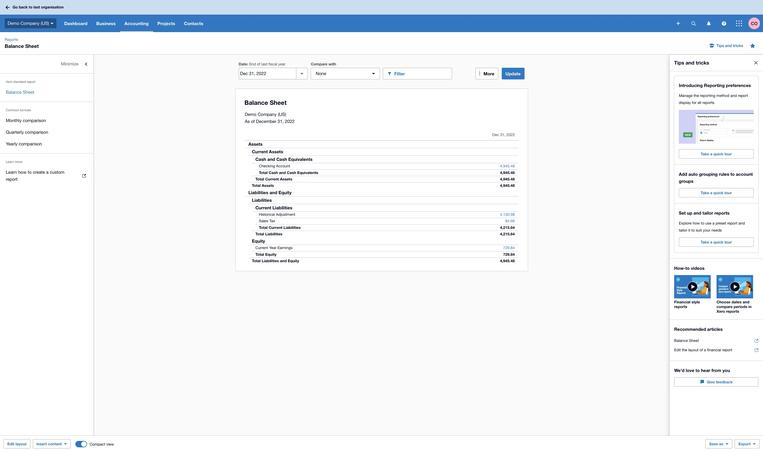 Task type: locate. For each thing, give the bounding box(es) containing it.
and right method
[[731, 94, 737, 98]]

to right rules
[[731, 172, 735, 177]]

balance inside reports balance sheet
[[5, 43, 24, 49]]

monthly comparison
[[6, 118, 46, 123]]

reports left style at the right bottom of page
[[674, 305, 688, 309]]

videos
[[691, 266, 705, 271]]

2 vertical spatial take
[[701, 240, 709, 245]]

report right financial at the bottom of the page
[[722, 348, 733, 353]]

take a quick tour button up rules
[[679, 149, 754, 159]]

reports down reporting
[[703, 101, 715, 105]]

0 horizontal spatial svg image
[[6, 5, 10, 9]]

tailor
[[703, 211, 713, 216], [679, 228, 687, 233]]

svg image inside demo company (us) popup button
[[50, 23, 53, 24]]

comparison down quarterly comparison
[[19, 141, 42, 146]]

xero left standard
[[6, 80, 12, 84]]

tour down preset
[[725, 240, 732, 245]]

729.84 down 84.66 'link'
[[503, 246, 515, 250]]

1 horizontal spatial balance sheet
[[674, 339, 699, 343]]

1 vertical spatial learn
[[6, 170, 17, 175]]

1 horizontal spatial tips and tricks
[[717, 43, 743, 48]]

how-to videos
[[674, 266, 705, 271]]

2 vertical spatial of
[[700, 348, 703, 353]]

0 horizontal spatial balance sheet link
[[0, 87, 94, 98]]

0 horizontal spatial xero
[[6, 80, 12, 84]]

1 tour from the top
[[725, 152, 732, 156]]

projects
[[158, 21, 175, 26]]

1 4,215.64 from the top
[[500, 225, 515, 230]]

1 vertical spatial balance sheet
[[674, 339, 699, 343]]

balance down standard
[[6, 90, 22, 95]]

1 take from the top
[[701, 152, 709, 156]]

and right preset
[[739, 221, 745, 226]]

company up december
[[258, 112, 277, 117]]

periods
[[734, 305, 748, 309]]

2022 right december
[[285, 119, 295, 124]]

0 vertical spatial tips and tricks
[[717, 43, 743, 48]]

0 vertical spatial quick
[[714, 152, 724, 156]]

layout left insert
[[15, 442, 27, 447]]

business button
[[92, 15, 120, 32]]

rules
[[719, 172, 729, 177]]

1 quick from the top
[[714, 152, 724, 156]]

total for total cash and cash equivalents
[[259, 170, 268, 175]]

1 vertical spatial tailor
[[679, 228, 687, 233]]

1 horizontal spatial company
[[258, 112, 277, 117]]

company inside popup button
[[21, 21, 40, 26]]

save as
[[709, 442, 724, 447]]

0 horizontal spatial tailor
[[679, 228, 687, 233]]

and down account
[[279, 170, 286, 175]]

0 vertical spatial sheet
[[25, 43, 39, 49]]

1 horizontal spatial the
[[694, 94, 699, 98]]

and inside explore how to use a preset report and tailor it to suit your needs
[[739, 221, 745, 226]]

balance sheet down recommended
[[674, 339, 699, 343]]

svg image left go
[[6, 5, 10, 9]]

tips and tricks
[[717, 43, 743, 48], [674, 60, 709, 66]]

dashboard link
[[60, 15, 92, 32]]

demo inside demo company (us) as of december 31, 2022
[[245, 112, 257, 117]]

3 take from the top
[[701, 240, 709, 245]]

1 vertical spatial tips and tricks
[[674, 60, 709, 66]]

grouping
[[699, 172, 718, 177]]

1 vertical spatial last
[[261, 62, 267, 66]]

how
[[18, 170, 26, 175], [693, 221, 700, 226]]

last left fiscal on the top left of page
[[261, 62, 267, 66]]

take a quick tour down the add auto grouping rules to account groups
[[701, 191, 732, 195]]

2 tour from the top
[[725, 191, 732, 195]]

2 take a quick tour button from the top
[[679, 188, 754, 198]]

0 vertical spatial (us)
[[41, 21, 49, 26]]

current liabilities
[[255, 205, 292, 210]]

1 vertical spatial take
[[701, 191, 709, 195]]

comparison for quarterly comparison
[[25, 130, 48, 135]]

learn inside learn how to create a custom report
[[6, 170, 17, 175]]

svg image
[[736, 20, 742, 26], [692, 21, 696, 26], [707, 21, 711, 26], [677, 22, 680, 25]]

demo
[[8, 21, 19, 26], [245, 112, 257, 117]]

1 horizontal spatial of
[[257, 62, 260, 66]]

choose dates and compare periods in xero reports
[[717, 300, 752, 314]]

comparison for yearly comparison
[[19, 141, 42, 146]]

report for explore how to use a preset report and tailor it to suit your needs
[[728, 221, 738, 226]]

equivalents up the total cash and cash equivalents
[[288, 157, 312, 162]]

1 vertical spatial 4,215.64
[[500, 232, 515, 237]]

the up for
[[694, 94, 699, 98]]

0 horizontal spatial how
[[18, 170, 26, 175]]

edit for edit layout
[[7, 442, 14, 447]]

4,130.98
[[500, 213, 515, 217]]

tricks left remove from favorites image
[[733, 43, 743, 48]]

to inside the add auto grouping rules to account groups
[[731, 172, 735, 177]]

assets
[[248, 141, 262, 147], [269, 149, 283, 154], [280, 177, 292, 182], [262, 183, 274, 188]]

3 quick from the top
[[714, 240, 724, 245]]

0 vertical spatial edit
[[674, 348, 681, 353]]

liabilities and equity
[[248, 190, 292, 195]]

Select end date field
[[239, 68, 296, 79]]

filter
[[394, 71, 405, 76]]

take down the add auto grouping rules to account groups
[[701, 191, 709, 195]]

current for year
[[255, 246, 268, 250]]

business
[[96, 21, 116, 26]]

learn
[[6, 160, 14, 164], [6, 170, 17, 175]]

1 horizontal spatial demo
[[245, 112, 257, 117]]

how inside learn how to create a custom report
[[18, 170, 26, 175]]

report inside explore how to use a preset report and tailor it to suit your needs
[[728, 221, 738, 226]]

tricks up introducing
[[696, 60, 709, 66]]

0 horizontal spatial (us)
[[41, 21, 49, 26]]

the inside manage the reporting method and report display for all reports
[[694, 94, 699, 98]]

1 vertical spatial how
[[693, 221, 700, 226]]

tour up rules
[[725, 152, 732, 156]]

comparison down formats on the top of the page
[[23, 118, 46, 123]]

3 4,945.48 from the top
[[500, 177, 515, 182]]

0 vertical spatial 729.84
[[503, 246, 515, 250]]

method
[[717, 94, 730, 98]]

financial style reports button
[[674, 275, 711, 309]]

tips and tricks left remove from favorites image
[[717, 43, 743, 48]]

minimize
[[61, 61, 78, 66]]

equivalents down cash and cash equivalents
[[297, 170, 318, 175]]

account
[[276, 164, 290, 168]]

tricks
[[733, 43, 743, 48], [696, 60, 709, 66]]

a inside learn how to create a custom report
[[46, 170, 49, 175]]

list of convenience dates image
[[296, 68, 308, 80]]

a inside explore how to use a preset report and tailor it to suit your needs
[[713, 221, 715, 226]]

1 horizontal spatial 31,
[[500, 133, 505, 137]]

0 vertical spatial tricks
[[733, 43, 743, 48]]

cash up account
[[276, 157, 287, 162]]

recommended
[[674, 327, 706, 332]]

2 vertical spatial balance
[[674, 339, 688, 343]]

love
[[686, 368, 695, 373]]

2 vertical spatial comparison
[[19, 141, 42, 146]]

report down learn more
[[6, 177, 18, 182]]

display
[[679, 101, 691, 105]]

report right preset
[[728, 221, 738, 226]]

and right the dates
[[743, 300, 750, 305]]

preferences
[[726, 83, 751, 88]]

0 vertical spatial take a quick tour button
[[679, 149, 754, 159]]

4,945.48 for total assets
[[500, 183, 515, 188]]

tips
[[717, 43, 724, 48], [674, 60, 684, 66]]

current for assets
[[252, 149, 268, 154]]

checking account
[[259, 164, 290, 168]]

how inside explore how to use a preset report and tailor it to suit your needs
[[693, 221, 700, 226]]

reporting
[[704, 83, 725, 88]]

accounting button
[[120, 15, 153, 32]]

0 horizontal spatial 31,
[[278, 119, 284, 124]]

choose
[[717, 300, 731, 305]]

demo up as
[[245, 112, 257, 117]]

0 horizontal spatial tips
[[674, 60, 684, 66]]

last inside the date : end of last fiscal year
[[261, 62, 267, 66]]

729.84 down 729.84 link
[[503, 252, 515, 257]]

more button
[[476, 68, 498, 80]]

of left financial at the bottom of the page
[[700, 348, 703, 353]]

all
[[698, 101, 702, 105]]

sheet down xero standard report
[[23, 90, 34, 95]]

take a quick tour down needs
[[701, 240, 732, 245]]

monthly comparison link
[[0, 115, 94, 127]]

2 4,215.64 from the top
[[500, 232, 515, 237]]

reports inside manage the reporting method and report display for all reports
[[703, 101, 715, 105]]

checking
[[259, 164, 275, 168]]

report down preferences at the top right of the page
[[738, 94, 748, 98]]

1 vertical spatial comparison
[[25, 130, 48, 135]]

balance down recommended
[[674, 339, 688, 343]]

1 vertical spatial tour
[[725, 191, 732, 195]]

edit for edit the layout of a financial report
[[674, 348, 681, 353]]

0 vertical spatial equivalents
[[288, 157, 312, 162]]

date : end of last fiscal year
[[239, 62, 286, 66]]

a right create
[[46, 170, 49, 175]]

comparison down monthly comparison link
[[25, 130, 48, 135]]

for
[[692, 101, 697, 105]]

0 vertical spatial tour
[[725, 152, 732, 156]]

1 vertical spatial demo
[[245, 112, 257, 117]]

of right end
[[257, 62, 260, 66]]

(us) inside demo company (us) popup button
[[41, 21, 49, 26]]

equivalents
[[288, 157, 312, 162], [297, 170, 318, 175]]

hear
[[701, 368, 711, 373]]

1 vertical spatial balance
[[6, 90, 22, 95]]

quarterly comparison link
[[0, 127, 94, 138]]

take a quick tour button down needs
[[679, 238, 754, 247]]

current up historical
[[255, 205, 271, 210]]

how up suit
[[693, 221, 700, 226]]

company for demo company (us) as of december 31, 2022
[[258, 112, 277, 117]]

and inside choose dates and compare periods in xero reports
[[743, 300, 750, 305]]

to left videos
[[686, 266, 690, 271]]

1 vertical spatial quick
[[714, 191, 724, 195]]

report inside learn how to create a custom report
[[6, 177, 18, 182]]

balance sheet link
[[0, 87, 94, 98], [674, 337, 759, 346]]

edit the layout of a financial report link
[[674, 346, 759, 355]]

total for total current assets
[[255, 177, 264, 182]]

balance sheet for the bottom balance sheet 'link'
[[674, 339, 699, 343]]

in
[[749, 305, 752, 309]]

0 vertical spatial take
[[701, 152, 709, 156]]

2022 right 'dec'
[[507, 133, 515, 137]]

layout up love
[[689, 348, 699, 353]]

2 take from the top
[[701, 191, 709, 195]]

filter button
[[383, 68, 452, 80]]

1 vertical spatial the
[[682, 348, 687, 353]]

sheet down recommended
[[689, 339, 699, 343]]

2 729.84 from the top
[[503, 252, 515, 257]]

4,945.48 for total liabilities and equity
[[500, 259, 515, 263]]

svg image inside go back to last organisation link
[[6, 5, 10, 9]]

standard
[[13, 80, 26, 84]]

to inside learn how to create a custom report
[[28, 170, 32, 175]]

sheet down demo company (us) popup button in the top of the page
[[25, 43, 39, 49]]

insert content button
[[33, 440, 71, 449]]

1 vertical spatial 31,
[[500, 133, 505, 137]]

quarterly comparison
[[6, 130, 48, 135]]

5 4,945.48 from the top
[[500, 259, 515, 263]]

go back to last organisation link
[[4, 2, 67, 12]]

take down 'your'
[[701, 240, 709, 245]]

report help panel close image
[[750, 57, 762, 69]]

take a quick tour button down the add auto grouping rules to account groups
[[679, 188, 754, 198]]

svg image down "organisation" on the top of page
[[50, 23, 53, 24]]

how down "more"
[[18, 170, 26, 175]]

last
[[33, 5, 40, 9], [261, 62, 267, 66]]

1 vertical spatial take a quick tour
[[701, 191, 732, 195]]

1 horizontal spatial svg image
[[50, 23, 53, 24]]

1 horizontal spatial balance sheet link
[[674, 337, 759, 346]]

company inside demo company (us) as of december 31, 2022
[[258, 112, 277, 117]]

and down total assets
[[269, 190, 277, 195]]

1 vertical spatial tricks
[[696, 60, 709, 66]]

fiscal
[[268, 62, 277, 66]]

current
[[252, 149, 268, 154], [265, 177, 279, 182], [255, 205, 271, 210], [269, 225, 282, 230], [255, 246, 268, 250]]

learn down learn more
[[6, 170, 17, 175]]

more
[[15, 160, 22, 164]]

31, right 'dec'
[[500, 133, 505, 137]]

0 vertical spatial 31,
[[278, 119, 284, 124]]

liabilities down total assets
[[248, 190, 268, 195]]

layout inside button
[[15, 442, 27, 447]]

0 vertical spatial 4,215.64
[[500, 225, 515, 230]]

take
[[701, 152, 709, 156], [701, 191, 709, 195], [701, 240, 709, 245]]

0 horizontal spatial demo
[[8, 21, 19, 26]]

tax
[[269, 219, 275, 223]]

1 horizontal spatial tailor
[[703, 211, 713, 216]]

4,945.48 for total cash and cash equivalents
[[500, 170, 515, 175]]

(us) for demo company (us)
[[41, 21, 49, 26]]

1 vertical spatial of
[[251, 119, 255, 124]]

1 vertical spatial 729.84
[[503, 252, 515, 257]]

of
[[257, 62, 260, 66], [251, 119, 255, 124], [700, 348, 703, 353]]

1 vertical spatial layout
[[15, 442, 27, 447]]

31, inside demo company (us) as of december 31, 2022
[[278, 119, 284, 124]]

0 vertical spatial of
[[257, 62, 260, 66]]

0 horizontal spatial edit
[[7, 442, 14, 447]]

banner
[[0, 0, 763, 32]]

report for learn how to create a custom report
[[6, 177, 18, 182]]

sheet
[[25, 43, 39, 49], [23, 90, 34, 95], [689, 339, 699, 343]]

2 vertical spatial tour
[[725, 240, 732, 245]]

0 horizontal spatial last
[[33, 5, 40, 9]]

edit
[[674, 348, 681, 353], [7, 442, 14, 447]]

to left create
[[28, 170, 32, 175]]

current up checking
[[252, 149, 268, 154]]

1 horizontal spatial 2022
[[507, 133, 515, 137]]

quarterly
[[6, 130, 24, 135]]

take a quick tour
[[701, 152, 732, 156], [701, 191, 732, 195], [701, 240, 732, 245]]

tour
[[725, 152, 732, 156], [725, 191, 732, 195], [725, 240, 732, 245]]

dashboard
[[64, 21, 88, 26]]

equity down year
[[265, 252, 276, 257]]

1 vertical spatial xero
[[717, 309, 725, 314]]

your
[[703, 228, 711, 233]]

a down 'your'
[[710, 240, 713, 245]]

0 horizontal spatial tips and tricks
[[674, 60, 709, 66]]

(us) for demo company (us) as of december 31, 2022
[[278, 112, 286, 117]]

svg image up tips and tricks button
[[722, 21, 726, 26]]

(us) inside demo company (us) as of december 31, 2022
[[278, 112, 286, 117]]

0 vertical spatial tips
[[717, 43, 724, 48]]

2 quick from the top
[[714, 191, 724, 195]]

0 vertical spatial comparison
[[23, 118, 46, 123]]

learn left "more"
[[6, 160, 14, 164]]

0 vertical spatial 2022
[[285, 119, 295, 124]]

quick up rules
[[714, 152, 724, 156]]

explore
[[679, 221, 692, 226]]

learn for learn how to create a custom report
[[6, 170, 17, 175]]

2 vertical spatial sheet
[[689, 339, 699, 343]]

compare
[[311, 62, 328, 66]]

0 horizontal spatial the
[[682, 348, 687, 353]]

2 4,945.48 from the top
[[500, 170, 515, 175]]

reports down the dates
[[726, 309, 739, 314]]

0 horizontal spatial balance sheet
[[6, 90, 34, 95]]

layout
[[689, 348, 699, 353], [15, 442, 27, 447]]

4 4,945.48 from the top
[[500, 183, 515, 188]]

svg image
[[6, 5, 10, 9], [722, 21, 726, 26], [50, 23, 53, 24]]

save as button
[[706, 440, 733, 449]]

1 horizontal spatial layout
[[689, 348, 699, 353]]

2 horizontal spatial of
[[700, 348, 703, 353]]

1 vertical spatial company
[[258, 112, 277, 117]]

0 vertical spatial the
[[694, 94, 699, 98]]

tricks inside button
[[733, 43, 743, 48]]

how for explore
[[693, 221, 700, 226]]

1 horizontal spatial last
[[261, 62, 267, 66]]

0 vertical spatial take a quick tour
[[701, 152, 732, 156]]

0 horizontal spatial company
[[21, 21, 40, 26]]

of inside the date : end of last fiscal year
[[257, 62, 260, 66]]

1 vertical spatial 2022
[[507, 133, 515, 137]]

tips and tricks inside button
[[717, 43, 743, 48]]

2 vertical spatial quick
[[714, 240, 724, 245]]

current up total assets
[[265, 177, 279, 182]]

3 tour from the top
[[725, 240, 732, 245]]

2 learn from the top
[[6, 170, 17, 175]]

0 horizontal spatial of
[[251, 119, 255, 124]]

1 vertical spatial edit
[[7, 442, 14, 447]]

xero down choose
[[717, 309, 725, 314]]

quick down needs
[[714, 240, 724, 245]]

last right back
[[33, 5, 40, 9]]

and down earnings
[[280, 259, 287, 263]]

0 horizontal spatial layout
[[15, 442, 27, 447]]

adjustment
[[276, 213, 295, 217]]

quick down the add auto grouping rules to account groups
[[714, 191, 724, 195]]

1 4,945.48 from the top
[[500, 164, 515, 168]]

1 horizontal spatial tips
[[717, 43, 724, 48]]

formats
[[20, 108, 31, 112]]

1 learn from the top
[[6, 160, 14, 164]]

0 vertical spatial last
[[33, 5, 40, 9]]

tips and tricks up introducing
[[674, 60, 709, 66]]

2 vertical spatial take a quick tour button
[[679, 238, 754, 247]]

total for total liabilities and equity
[[252, 259, 261, 263]]

balance down reports link
[[5, 43, 24, 49]]

edit inside button
[[7, 442, 14, 447]]

total cash and cash equivalents
[[259, 170, 318, 175]]

1 vertical spatial take a quick tour button
[[679, 188, 754, 198]]

1 take a quick tour button from the top
[[679, 149, 754, 159]]

2 take a quick tour from the top
[[701, 191, 732, 195]]

0 vertical spatial how
[[18, 170, 26, 175]]

31, right december
[[278, 119, 284, 124]]

0 vertical spatial balance
[[5, 43, 24, 49]]

balance sheet link up formats on the top of the page
[[0, 87, 94, 98]]

company down go back to last organisation link
[[21, 21, 40, 26]]

1 horizontal spatial (us)
[[278, 112, 286, 117]]

1 horizontal spatial how
[[693, 221, 700, 226]]

729.84
[[503, 246, 515, 250], [503, 252, 515, 257]]

none button
[[311, 68, 380, 80]]

0 vertical spatial demo
[[8, 21, 19, 26]]

1 horizontal spatial xero
[[717, 309, 725, 314]]

demo inside popup button
[[8, 21, 19, 26]]

recommended articles
[[674, 327, 723, 332]]

demo company (us) as of december 31, 2022
[[245, 112, 295, 124]]

1 horizontal spatial tricks
[[733, 43, 743, 48]]



Task type: describe. For each thing, give the bounding box(es) containing it.
liabilities down liabilities and equity
[[252, 198, 272, 203]]

demo for demo company (us) as of december 31, 2022
[[245, 112, 257, 117]]

a left financial at the bottom of the page
[[704, 348, 706, 353]]

cash and cash equivalents
[[255, 157, 312, 162]]

tour for second take a quick tour button from the bottom of the page
[[725, 191, 732, 195]]

tips inside button
[[717, 43, 724, 48]]

reports balance sheet
[[5, 37, 39, 49]]

reports up preset
[[715, 211, 730, 216]]

set
[[679, 211, 686, 216]]

3 take a quick tour from the top
[[701, 240, 732, 245]]

tour for 3rd take a quick tour button
[[725, 240, 732, 245]]

the for manage
[[694, 94, 699, 98]]

of for edit
[[700, 348, 703, 353]]

demo company (us)
[[8, 21, 49, 26]]

total for total liabilities
[[255, 232, 264, 237]]

1 vertical spatial equivalents
[[297, 170, 318, 175]]

assets up liabilities and equity
[[262, 183, 274, 188]]

give feedback
[[707, 380, 733, 385]]

historical adjustment
[[259, 213, 295, 217]]

export
[[739, 442, 751, 447]]

contacts
[[184, 21, 203, 26]]

minimize button
[[0, 58, 94, 70]]

explore how to use a preset report and tailor it to suit your needs
[[679, 221, 745, 233]]

total for total equity
[[255, 252, 264, 257]]

yearly
[[6, 141, 18, 146]]

and right up
[[694, 211, 702, 216]]

a down the add auto grouping rules to account groups
[[710, 191, 713, 195]]

update button
[[502, 68, 525, 80]]

cash down account
[[287, 170, 296, 175]]

demo for demo company (us)
[[8, 21, 19, 26]]

:
[[247, 62, 248, 66]]

and up introducing
[[686, 60, 695, 66]]

edit layout
[[7, 442, 27, 447]]

insert content
[[36, 442, 62, 447]]

report right standard
[[27, 80, 35, 84]]

as
[[719, 442, 724, 447]]

learn how to create a custom report link
[[0, 167, 94, 185]]

current down tax at top left
[[269, 225, 282, 230]]

cash up checking
[[255, 157, 266, 162]]

back
[[19, 5, 28, 9]]

banner containing co
[[0, 0, 763, 32]]

sheet inside reports balance sheet
[[25, 43, 39, 49]]

report for edit the layout of a financial report
[[722, 348, 733, 353]]

1 729.84 from the top
[[503, 246, 515, 250]]

end
[[249, 62, 256, 66]]

total for total current liabilities
[[259, 225, 268, 230]]

co button
[[749, 15, 763, 32]]

introducing
[[679, 83, 703, 88]]

compare with
[[311, 62, 336, 66]]

84.66
[[505, 219, 515, 223]]

current assets
[[252, 149, 283, 154]]

and left remove from favorites image
[[725, 43, 732, 48]]

xero inside choose dates and compare periods in xero reports
[[717, 309, 725, 314]]

Report title field
[[243, 96, 516, 110]]

dec
[[492, 133, 499, 137]]

to right love
[[696, 368, 700, 373]]

a up grouping
[[710, 152, 713, 156]]

yearly comparison link
[[0, 138, 94, 150]]

and up checking account
[[267, 157, 275, 162]]

export button
[[735, 440, 760, 449]]

how-
[[674, 266, 686, 271]]

equity down "total liabilities"
[[252, 239, 265, 244]]

0 horizontal spatial tricks
[[696, 60, 709, 66]]

4,215.64 for total current liabilities
[[500, 225, 515, 230]]

report inside manage the reporting method and report display for all reports
[[738, 94, 748, 98]]

dates
[[732, 300, 742, 305]]

monthly
[[6, 118, 22, 123]]

total current liabilities
[[259, 225, 301, 230]]

articles
[[707, 327, 723, 332]]

0 vertical spatial xero
[[6, 80, 12, 84]]

of inside demo company (us) as of december 31, 2022
[[251, 119, 255, 124]]

729.84 link
[[500, 245, 518, 251]]

4,130.98 link
[[497, 212, 518, 218]]

total assets
[[252, 183, 274, 188]]

we'd
[[674, 368, 685, 373]]

equity down the total current assets
[[278, 190, 292, 195]]

of for date
[[257, 62, 260, 66]]

to right it
[[692, 228, 695, 233]]

we'd love to hear from you
[[674, 368, 730, 373]]

4,945.48 inside 4,945.48 link
[[500, 164, 515, 168]]

learn for learn more
[[6, 160, 14, 164]]

compact view
[[90, 442, 114, 447]]

tailor inside explore how to use a preset report and tailor it to suit your needs
[[679, 228, 687, 233]]

4,215.64 for total liabilities
[[500, 232, 515, 237]]

assets up current assets
[[248, 141, 262, 147]]

as
[[245, 119, 250, 124]]

accounting
[[124, 21, 149, 26]]

2 horizontal spatial svg image
[[722, 21, 726, 26]]

4,945.48 for total current assets
[[500, 177, 515, 182]]

groups
[[679, 179, 694, 184]]

2022 inside the report output element
[[507, 133, 515, 137]]

manage
[[679, 94, 693, 98]]

up
[[687, 211, 693, 216]]

choose dates and compare periods in xero reports button
[[717, 275, 753, 314]]

reports inside the financial style reports
[[674, 305, 688, 309]]

needs
[[712, 228, 722, 233]]

liabilities down 'total current liabilities'
[[265, 232, 282, 237]]

assets down the total cash and cash equivalents
[[280, 177, 292, 182]]

december
[[256, 119, 276, 124]]

current year earnings
[[255, 246, 292, 250]]

liabilities down total equity
[[262, 259, 279, 263]]

historical
[[259, 213, 275, 217]]

save
[[709, 442, 718, 447]]

3 take a quick tour button from the top
[[679, 238, 754, 247]]

reports inside choose dates and compare periods in xero reports
[[726, 309, 739, 314]]

none
[[316, 71, 326, 76]]

give feedback button
[[674, 378, 759, 387]]

2022 inside demo company (us) as of december 31, 2022
[[285, 119, 295, 124]]

0 vertical spatial balance sheet link
[[0, 87, 94, 98]]

how for learn
[[18, 170, 26, 175]]

yearly comparison
[[6, 141, 42, 146]]

last inside banner
[[33, 5, 40, 9]]

reporting
[[700, 94, 716, 98]]

and inside manage the reporting method and report display for all reports
[[731, 94, 737, 98]]

report output element
[[245, 130, 518, 264]]

liabilities up adjustment
[[272, 205, 292, 210]]

compact
[[90, 442, 105, 447]]

0 vertical spatial tailor
[[703, 211, 713, 216]]

0 vertical spatial layout
[[689, 348, 699, 353]]

liabilities down adjustment
[[283, 225, 301, 230]]

date
[[239, 62, 247, 66]]

tour for 1st take a quick tour button
[[725, 152, 732, 156]]

reports link
[[2, 37, 20, 43]]

suit
[[696, 228, 702, 233]]

projects button
[[153, 15, 180, 32]]

1 take a quick tour from the top
[[701, 152, 732, 156]]

1 vertical spatial tips
[[674, 60, 684, 66]]

to left use
[[701, 221, 705, 226]]

balance sheet for the top balance sheet 'link'
[[6, 90, 34, 95]]

edit the layout of a financial report
[[674, 348, 733, 353]]

feedback
[[716, 380, 733, 385]]

learn how to create a custom report
[[6, 170, 64, 182]]

assets up cash and cash equivalents
[[269, 149, 283, 154]]

remove from favorites image
[[747, 40, 759, 51]]

total liabilities
[[255, 232, 282, 237]]

custom
[[50, 170, 64, 175]]

cash up the total current assets
[[269, 170, 278, 175]]

year
[[269, 246, 276, 250]]

the for edit
[[682, 348, 687, 353]]

1 vertical spatial balance sheet link
[[674, 337, 759, 346]]

to right back
[[29, 5, 32, 9]]

comparison for monthly comparison
[[23, 118, 46, 123]]

31, inside the report output element
[[500, 133, 505, 137]]

create
[[33, 170, 45, 175]]

reports
[[5, 37, 18, 42]]

account
[[736, 172, 753, 177]]

it
[[689, 228, 691, 233]]

go back to last organisation
[[13, 5, 64, 9]]

company for demo company (us)
[[21, 21, 40, 26]]

compare
[[717, 305, 733, 309]]

1 vertical spatial sheet
[[23, 90, 34, 95]]

total for total assets
[[252, 183, 261, 188]]

equity down earnings
[[288, 259, 299, 263]]

current for liabilities
[[255, 205, 271, 210]]

total equity
[[255, 252, 276, 257]]

you
[[723, 368, 730, 373]]

earnings
[[278, 246, 292, 250]]

update
[[506, 71, 521, 76]]

add
[[679, 172, 687, 177]]

content
[[48, 442, 62, 447]]



Task type: vqa. For each thing, say whether or not it's contained in the screenshot.
the (US)
yes



